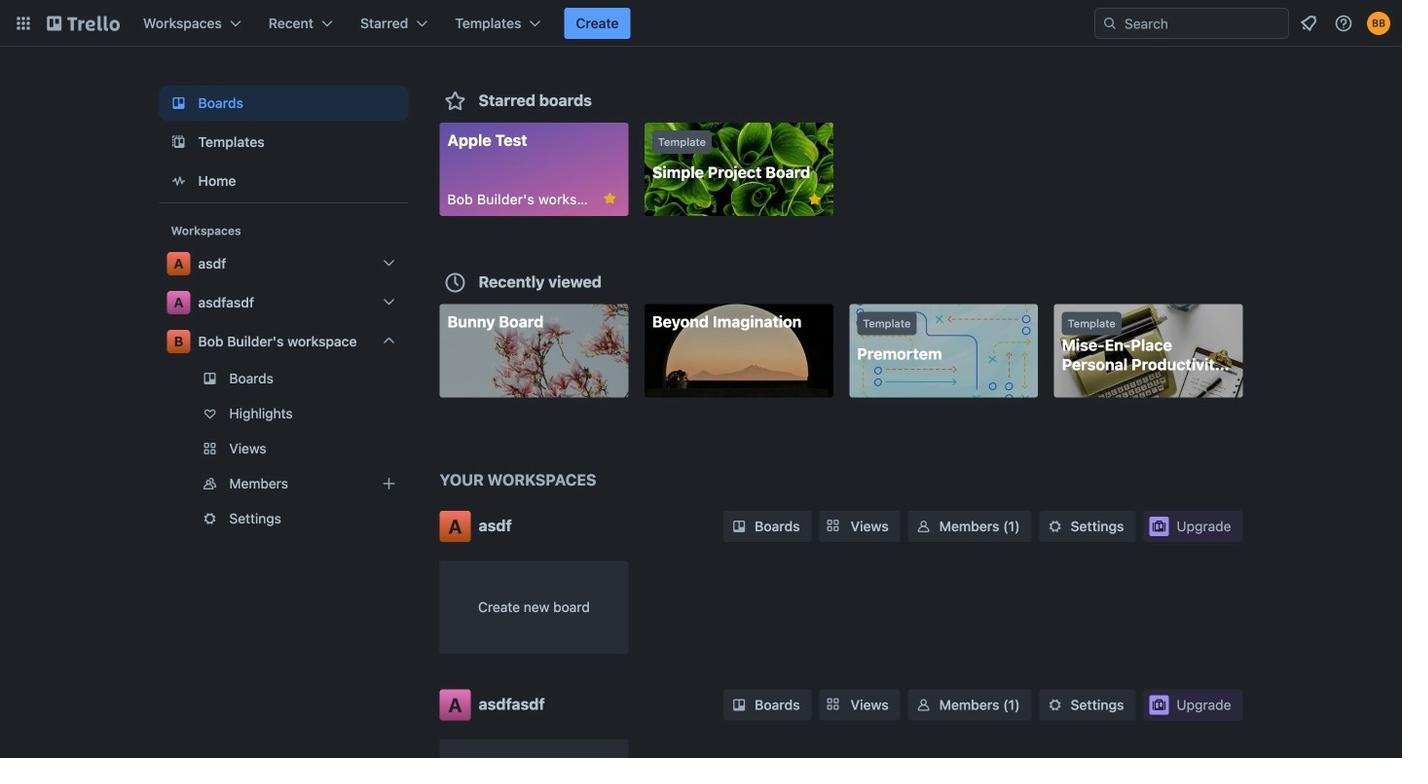 Task type: vqa. For each thing, say whether or not it's contained in the screenshot.
bob builder (bobbuilder40) image
yes



Task type: locate. For each thing, give the bounding box(es) containing it.
0 horizontal spatial sm image
[[730, 696, 749, 715]]

0 horizontal spatial sm image
[[730, 517, 749, 537]]

1 horizontal spatial click to unstar this board. it will be removed from your starred list. image
[[806, 191, 824, 208]]

primary element
[[0, 0, 1403, 47]]

Search field
[[1118, 10, 1289, 37]]

sm image
[[914, 517, 934, 537], [730, 696, 749, 715], [1046, 696, 1065, 715]]

bob builder (bobbuilder40) image
[[1368, 12, 1391, 35]]

1 horizontal spatial sm image
[[914, 696, 934, 715]]

sm image
[[730, 517, 749, 537], [1046, 517, 1065, 537], [914, 696, 934, 715]]

2 horizontal spatial sm image
[[1046, 517, 1065, 537]]

click to unstar this board. it will be removed from your starred list. image
[[601, 190, 619, 207], [806, 191, 824, 208]]

template board image
[[167, 131, 190, 154]]



Task type: describe. For each thing, give the bounding box(es) containing it.
back to home image
[[47, 8, 120, 39]]

1 horizontal spatial sm image
[[914, 517, 934, 537]]

0 notifications image
[[1298, 12, 1321, 35]]

0 horizontal spatial click to unstar this board. it will be removed from your starred list. image
[[601, 190, 619, 207]]

2 horizontal spatial sm image
[[1046, 696, 1065, 715]]

open information menu image
[[1335, 14, 1354, 33]]

search image
[[1103, 16, 1118, 31]]

add image
[[377, 472, 401, 496]]

home image
[[167, 169, 190, 193]]

board image
[[167, 92, 190, 115]]



